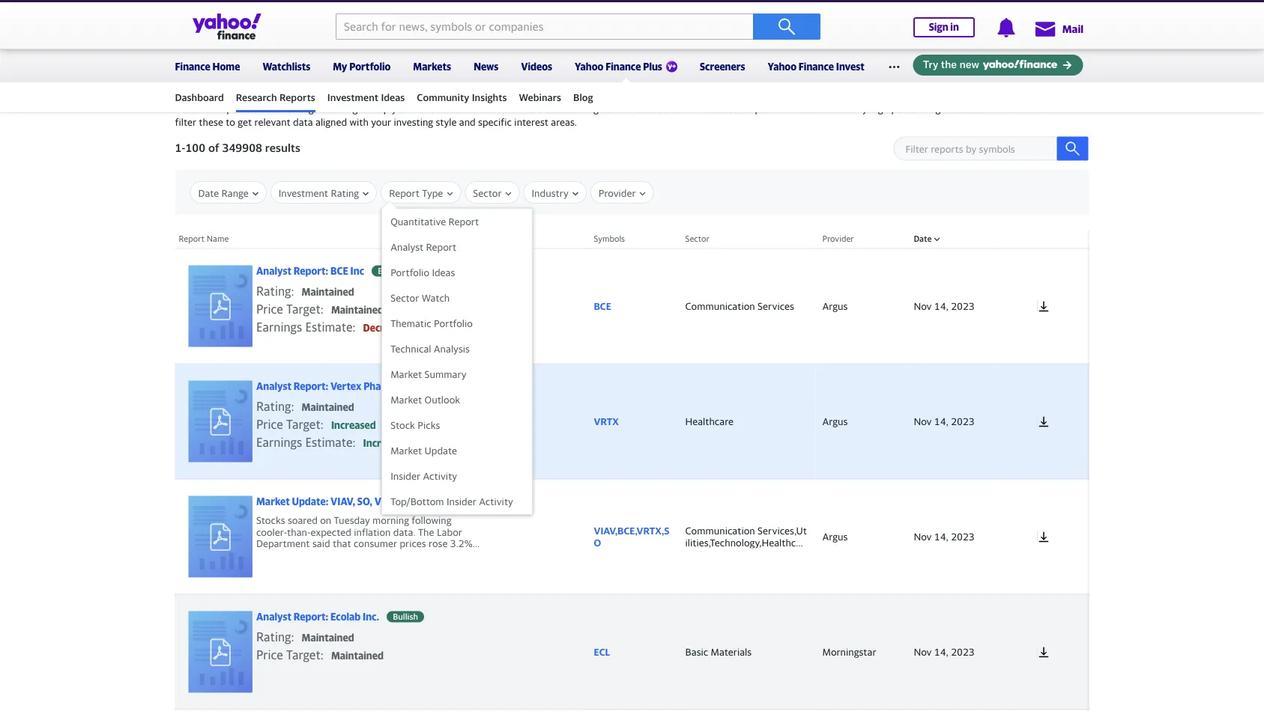 Task type: locate. For each thing, give the bounding box(es) containing it.
inc. inside analyst report: vertex pharmaceuticals, inc. rating : maintained price target: increased earnings estimate: increased
[[445, 381, 461, 392]]

3 rating from the top
[[256, 630, 291, 645]]

maintained down ecolab
[[331, 651, 384, 662]]

price right the analyst report: vertex pharmaceuticals, inc. image
[[256, 418, 283, 432]]

1 horizontal spatial and
[[814, 103, 831, 115]]

search image down also
[[1065, 141, 1080, 156]]

3 report: from the top
[[294, 612, 328, 623]]

2023 for rating : maintained price target: maintained earnings estimate: decreased
[[951, 300, 975, 312]]

leverage
[[564, 103, 604, 115]]

14,
[[934, 300, 948, 312], [934, 416, 948, 427], [934, 531, 948, 543], [934, 647, 948, 658]]

earnings right analyst report: bce inc image
[[256, 320, 302, 334]]

communication services,ut ilities,technology,healthcar e
[[685, 525, 807, 560]]

: down analyst report: bce inc
[[291, 284, 294, 298]]

0 vertical spatial rating
[[256, 284, 291, 298]]

0 vertical spatial bullish
[[378, 266, 403, 276]]

research inside research reports link
[[236, 91, 277, 103]]

2 earnings from the top
[[256, 436, 302, 450]]

rating right the analyst report: vertex pharmaceuticals, inc. image
[[256, 400, 291, 414]]

analyst report button
[[382, 235, 532, 260]]

1 : from the top
[[291, 284, 294, 298]]

1 14, from the top
[[934, 300, 948, 312]]

2 horizontal spatial finance
[[799, 61, 834, 72]]

understand
[[645, 103, 696, 115]]

1 horizontal spatial insider
[[447, 496, 476, 508]]

insider
[[391, 471, 420, 482], [447, 496, 476, 508]]

webinars
[[519, 91, 561, 103]]

analyst report: vertex pharmaceuticals, inc. image
[[188, 381, 253, 463]]

ideas inside "button"
[[432, 267, 455, 278]]

1 communication from the top
[[685, 300, 755, 312]]

market summary button
[[382, 362, 532, 387]]

0 vertical spatial :
[[291, 284, 294, 298]]

report: left vertex
[[294, 381, 328, 392]]

communication up the ilities,technology,healthcar
[[685, 525, 755, 537]]

inc.
[[445, 381, 461, 392], [363, 612, 379, 623]]

1 vertical spatial :
[[291, 400, 294, 414]]

finance left the invest
[[799, 61, 834, 72]]

earnings inside the rating : maintained price target: maintained earnings estimate: decreased
[[256, 320, 302, 334]]

ecl link
[[594, 647, 670, 658]]

market left the update: at the left
[[256, 496, 290, 508]]

0 vertical spatial search image
[[778, 18, 796, 36]]

analyst down quantitative
[[391, 241, 424, 253]]

2 14, from the top
[[934, 416, 948, 427]]

1 vertical spatial report:
[[294, 381, 328, 392]]

bce right vrtx,
[[405, 496, 423, 508]]

market down the stock
[[391, 445, 422, 457]]

report down quantitative report
[[426, 241, 457, 253]]

finance
[[175, 61, 210, 72], [606, 61, 641, 72], [799, 61, 834, 72]]

analyst inside button
[[391, 241, 424, 253]]

1 vertical spatial morningstar
[[822, 647, 876, 658]]

communication inside communication services,ut ilities,technology,healthcar e
[[685, 525, 755, 537]]

stock
[[729, 103, 752, 115]]

2 vertical spatial target:
[[286, 648, 324, 663]]

thematic portfolio
[[391, 318, 473, 329]]

0 vertical spatial portfolio
[[349, 61, 391, 72]]

2 vertical spatial rating
[[256, 630, 291, 645]]

0 vertical spatial earnings
[[256, 320, 302, 334]]

price right analyst report: ecolab inc. image
[[256, 648, 283, 663]]

research reports from morningstar & argus help you make better investment decisions. leverage these to understand future stock performance and identify high performing investment ideas. you can also filter these to get relevant data aligned with your investing style and specific interest areas.
[[175, 103, 1078, 128]]

rating inside rating : maintained price target: maintained
[[256, 630, 291, 645]]

portfolio for my portfolio
[[349, 61, 391, 72]]

0 vertical spatial report:
[[294, 265, 328, 277]]

3 2023 from the top
[[951, 531, 975, 543]]

rating down analyst report: ecolab inc.
[[256, 630, 291, 645]]

0 horizontal spatial ideas
[[381, 91, 405, 103]]

analyst report: bce inc image
[[188, 265, 253, 347]]

2 provider element from the top
[[815, 364, 906, 479]]

research reports link
[[236, 85, 315, 110]]

: inside rating : maintained price target: maintained
[[291, 630, 294, 645]]

1 vertical spatial price
[[256, 418, 283, 432]]

yahoo up performance
[[768, 61, 796, 72]]

filter
[[175, 117, 196, 128]]

0 horizontal spatial activity
[[423, 471, 457, 482]]

analyst right the analyst report: vertex pharmaceuticals, inc. image
[[256, 381, 292, 392]]

research up from
[[236, 91, 277, 103]]

services
[[758, 300, 794, 312]]

sign
[[929, 21, 948, 33]]

2 nov from the top
[[914, 416, 932, 427]]

2 price from the top
[[256, 418, 283, 432]]

services,ut
[[758, 525, 807, 537]]

1 horizontal spatial morningstar
[[822, 647, 876, 658]]

provider element containing morningstar
[[815, 595, 906, 710]]

my
[[333, 61, 347, 72]]

these
[[606, 103, 631, 115], [199, 117, 223, 128]]

1 vertical spatial increased
[[363, 438, 408, 449]]

rating inside analyst report: vertex pharmaceuticals, inc. rating : maintained price target: increased earnings estimate: increased
[[256, 400, 291, 414]]

4 14, from the top
[[934, 647, 948, 658]]

date inside "button"
[[198, 187, 219, 199]]

with
[[350, 117, 369, 128]]

yahoo finance invest link
[[768, 51, 865, 79]]

estimate: left the decreased
[[305, 320, 356, 334]]

inc. down "summary" at left bottom
[[445, 381, 461, 392]]

2 vertical spatial price
[[256, 648, 283, 663]]

to down the reports
[[226, 117, 235, 128]]

1 vertical spatial target:
[[286, 418, 324, 432]]

4 provider element from the top
[[815, 595, 906, 710]]

investment left rating
[[279, 187, 328, 199]]

these right blog "link"
[[606, 103, 631, 115]]

price inside rating : maintained price target: maintained
[[256, 648, 283, 663]]

high
[[870, 103, 889, 115]]

1 estimate: from the top
[[305, 320, 356, 334]]

2 target: from the top
[[286, 418, 324, 432]]

1 report: from the top
[[294, 265, 328, 277]]

rating : maintained price target: maintained
[[256, 630, 384, 663]]

1 horizontal spatial inc.
[[445, 381, 461, 392]]

communication left services
[[685, 300, 755, 312]]

research
[[175, 79, 233, 95], [236, 91, 277, 103], [175, 103, 215, 115]]

1 vertical spatial estimate:
[[305, 436, 356, 450]]

market down pharmaceuticals,
[[391, 394, 422, 406]]

better
[[437, 103, 464, 115]]

estimate: inside the rating : maintained price target: maintained earnings estimate: decreased
[[305, 320, 356, 334]]

report: for rating : maintained price target: maintained
[[294, 612, 328, 623]]

market inside market update 'button'
[[391, 445, 422, 457]]

:
[[291, 284, 294, 298], [291, 400, 294, 414], [291, 630, 294, 645]]

investment down insights
[[467, 103, 516, 115]]

argus
[[342, 103, 368, 115], [822, 300, 848, 312], [822, 416, 848, 427], [822, 531, 848, 543]]

1 vertical spatial these
[[199, 117, 223, 128]]

1 2023 from the top
[[951, 300, 975, 312]]

analyst up rating : maintained price target: maintained
[[256, 612, 292, 623]]

3 14, from the top
[[934, 531, 948, 543]]

date
[[198, 187, 219, 199], [914, 234, 932, 244]]

0 horizontal spatial finance
[[175, 61, 210, 72]]

sector inside button
[[391, 292, 419, 304]]

500
[[195, 12, 213, 24]]

2 2023 from the top
[[951, 416, 975, 427]]

search image up yahoo finance invest link
[[778, 18, 796, 36]]

2 rating from the top
[[256, 400, 291, 414]]

1 horizontal spatial search image
[[1065, 141, 1080, 156]]

0 vertical spatial price
[[256, 302, 283, 316]]

0 vertical spatial bce
[[330, 265, 348, 277]]

0 vertical spatial inc.
[[445, 381, 461, 392]]

target: inside rating : maintained price target: maintained
[[286, 648, 324, 663]]

maintained down vertex
[[302, 402, 354, 413]]

research down finance home
[[175, 79, 233, 95]]

: for rating : maintained price target: maintained earnings estimate: decreased
[[291, 284, 294, 298]]

1 horizontal spatial these
[[606, 103, 631, 115]]

reports up from
[[236, 79, 287, 95]]

2 communication from the top
[[685, 525, 755, 537]]

rating for rating : maintained price target: maintained earnings estimate: decreased
[[256, 284, 291, 298]]

quantitative
[[391, 216, 446, 227]]

0 vertical spatial increased
[[331, 420, 376, 431]]

maintained down analyst report: bce inc
[[302, 286, 354, 298]]

blog link
[[573, 85, 600, 110]]

provider element for rating : maintained price target: maintained
[[815, 595, 906, 710]]

provider element for analyst report: vertex pharmaceuticals, inc. rating : maintained price target: increased earnings estimate: increased
[[815, 364, 906, 479]]

price inside analyst report: vertex pharmaceuticals, inc. rating : maintained price target: increased earnings estimate: increased
[[256, 418, 283, 432]]

0 vertical spatial insider
[[391, 471, 420, 482]]

vrtx link
[[594, 416, 670, 428]]

3 target: from the top
[[286, 648, 324, 663]]

insights
[[472, 91, 507, 103]]

nov for analyst report: vertex pharmaceuticals, inc. rating : maintained price target: increased earnings estimate: increased
[[914, 416, 932, 427]]

ideas up watch
[[432, 267, 455, 278]]

bullish for rating : maintained price target: maintained
[[393, 612, 418, 622]]

areas.
[[551, 117, 577, 128]]

1 horizontal spatial bce
[[405, 496, 423, 508]]

0 vertical spatial sector
[[685, 234, 709, 244]]

sign in
[[929, 21, 959, 33]]

report: inside analyst report: vertex pharmaceuticals, inc. rating : maintained price target: increased earnings estimate: increased
[[294, 381, 328, 392]]

these right filter
[[199, 117, 223, 128]]

target: inside the rating : maintained price target: maintained earnings estimate: decreased
[[286, 302, 324, 316]]

date for date
[[914, 234, 932, 244]]

: inside the rating : maintained price target: maintained earnings estimate: decreased
[[291, 284, 294, 298]]

nasdaq link
[[469, 12, 503, 24]]

0 horizontal spatial morningstar
[[277, 103, 331, 115]]

date range
[[198, 187, 249, 199]]

0 vertical spatial morningstar
[[277, 103, 331, 115]]

0 vertical spatial communication
[[685, 300, 755, 312]]

increased down the stock
[[363, 438, 408, 449]]

insider down insider activity button
[[447, 496, 476, 508]]

1 vertical spatial inc.
[[363, 612, 379, 623]]

vrtx
[[594, 416, 619, 427]]

4 2023 from the top
[[951, 647, 975, 658]]

3 : from the top
[[291, 630, 294, 645]]

2 : from the top
[[291, 400, 294, 414]]

bce down the symbols at the top
[[594, 300, 611, 312]]

1 horizontal spatial date
[[914, 234, 932, 244]]

reports
[[218, 103, 250, 115]]

3 finance from the left
[[799, 61, 834, 72]]

1 price from the top
[[256, 302, 283, 316]]

0 vertical spatial ideas
[[381, 91, 405, 103]]

sector watch button
[[382, 285, 532, 311]]

nov for rating : maintained price target: maintained earnings estimate: decreased
[[914, 300, 932, 312]]

yahoo for yahoo finance plus
[[575, 61, 603, 72]]

market inside market update: viav, so, vrtx, bce button
[[256, 496, 290, 508]]

screeners link
[[700, 51, 745, 79]]

rating down analyst report: bce inc
[[256, 284, 291, 298]]

2 vertical spatial report:
[[294, 612, 328, 623]]

provider
[[599, 187, 636, 199]]

news link
[[474, 51, 499, 79]]

2 vertical spatial bce
[[405, 496, 423, 508]]

earnings right the analyst report: vertex pharmaceuticals, inc. image
[[256, 436, 302, 450]]

dow 30
[[322, 12, 356, 24]]

1 vertical spatial earnings
[[256, 436, 302, 450]]

market inside market summary button
[[391, 369, 422, 380]]

finance left plus
[[606, 61, 641, 72]]

yahoo inside "link"
[[575, 61, 603, 72]]

analyst inside analyst report: vertex pharmaceuticals, inc. rating : maintained price target: increased earnings estimate: increased
[[256, 381, 292, 392]]

1 nov 14, 2023 from the top
[[914, 300, 975, 312]]

activity down insider activity button
[[479, 496, 513, 508]]

portfolio inside 'link'
[[349, 61, 391, 72]]

report for analyst report
[[426, 241, 457, 253]]

1 horizontal spatial sector
[[685, 234, 709, 244]]

vertex
[[330, 381, 361, 392]]

1 yahoo from the left
[[575, 61, 603, 72]]

and
[[814, 103, 831, 115], [459, 117, 476, 128]]

provider element for rating : maintained price target: maintained earnings estimate: decreased
[[815, 249, 906, 364]]

report:
[[294, 265, 328, 277], [294, 381, 328, 392], [294, 612, 328, 623]]

and left "identify"
[[814, 103, 831, 115]]

estimate: down vertex
[[305, 436, 356, 450]]

0 horizontal spatial investment
[[279, 187, 328, 199]]

1 target: from the top
[[286, 302, 324, 316]]

technical analysis button
[[382, 336, 532, 362]]

3 price from the top
[[256, 648, 283, 663]]

2023
[[951, 300, 975, 312], [951, 416, 975, 427], [951, 531, 975, 543], [951, 647, 975, 658]]

target:
[[286, 302, 324, 316], [286, 418, 324, 432], [286, 648, 324, 663]]

finance for yahoo finance plus
[[606, 61, 641, 72]]

2 nov 14, 2023 from the top
[[914, 416, 975, 427]]

1 vertical spatial to
[[226, 117, 235, 128]]

1 rating from the top
[[256, 284, 291, 298]]

1 vertical spatial bullish
[[393, 612, 418, 622]]

research down 'dashboard'
[[175, 103, 215, 115]]

ecolab
[[330, 612, 361, 623]]

navigation
[[0, 47, 1264, 112]]

pharmaceuticals,
[[364, 381, 443, 392]]

quantitative report
[[391, 216, 479, 227]]

1 vertical spatial insider
[[447, 496, 476, 508]]

rating for rating : maintained price target: maintained
[[256, 630, 291, 645]]

0 vertical spatial target:
[[286, 302, 324, 316]]

analyst report: vertex pharmaceuticals, inc. rating : maintained price target: increased earnings estimate: increased
[[256, 381, 461, 450]]

ideas up you
[[381, 91, 405, 103]]

1 vertical spatial ideas
[[432, 267, 455, 278]]

nov 14, 2023 for rating : maintained price target: maintained
[[914, 647, 975, 658]]

2 yahoo from the left
[[768, 61, 796, 72]]

sign in link
[[913, 17, 975, 37]]

provider element
[[815, 249, 906, 364], [815, 364, 906, 479], [815, 479, 906, 595], [815, 595, 906, 710], [815, 710, 906, 712]]

4 nov from the top
[[914, 647, 932, 658]]

0 horizontal spatial and
[[459, 117, 476, 128]]

blog
[[573, 91, 593, 103]]

market inside market outlook button
[[391, 394, 422, 406]]

5 provider element from the top
[[815, 710, 906, 712]]

4 nov 14, 2023 from the top
[[914, 647, 975, 658]]

bce left the inc
[[330, 265, 348, 277]]

and right style
[[459, 117, 476, 128]]

russell 2000 link
[[616, 12, 673, 24]]

portfolio up analysis
[[434, 318, 473, 329]]

analyst right analyst report: bce inc image
[[256, 265, 292, 277]]

results
[[265, 141, 300, 154]]

report
[[389, 187, 420, 199]]

: right the analyst report: vertex pharmaceuticals, inc. image
[[291, 400, 294, 414]]

2 vertical spatial :
[[291, 630, 294, 645]]

bullish right the inc
[[378, 266, 403, 276]]

0 vertical spatial date
[[198, 187, 219, 199]]

viav,bce,vrtx,s o link
[[594, 525, 670, 549]]

target: for rating : maintained price target: maintained earnings estimate: decreased
[[286, 302, 324, 316]]

1 nov from the top
[[914, 300, 932, 312]]

0 vertical spatial estimate:
[[305, 320, 356, 334]]

price inside the rating : maintained price target: maintained earnings estimate: decreased
[[256, 302, 283, 316]]

1 vertical spatial date
[[914, 234, 932, 244]]

: down analyst report: ecolab inc.
[[291, 630, 294, 645]]

investment left 'ideas.'
[[943, 103, 993, 115]]

2 horizontal spatial bce
[[594, 300, 611, 312]]

1 horizontal spatial ideas
[[432, 267, 455, 278]]

community insights link
[[417, 85, 507, 110]]

0 horizontal spatial sector
[[391, 292, 419, 304]]

sector element
[[678, 710, 815, 712]]

0 horizontal spatial insider
[[391, 471, 420, 482]]

watchlists link
[[263, 51, 310, 79]]

1 vertical spatial rating
[[256, 400, 291, 414]]

earnings
[[256, 320, 302, 334], [256, 436, 302, 450]]

inc. right ecolab
[[363, 612, 379, 623]]

home
[[212, 61, 240, 72]]

report name element
[[175, 710, 586, 712]]

maintained up the decreased
[[331, 304, 384, 316]]

yahoo up blog "link"
[[575, 61, 603, 72]]

portfolio up sector watch
[[391, 267, 429, 278]]

morningstar
[[277, 103, 331, 115], [822, 647, 876, 658]]

report: up the rating : maintained price target: maintained earnings estimate: decreased
[[294, 265, 328, 277]]

you
[[1023, 103, 1039, 115]]

notifications image
[[996, 18, 1016, 37]]

market up pharmaceuticals,
[[391, 369, 422, 380]]

2 vertical spatial portfolio
[[434, 318, 473, 329]]

insider up top/bottom
[[391, 471, 420, 482]]

bce
[[330, 265, 348, 277], [594, 300, 611, 312], [405, 496, 423, 508]]

0 horizontal spatial these
[[199, 117, 223, 128]]

2023 for analyst report: vertex pharmaceuticals, inc. rating : maintained price target: increased earnings estimate: increased
[[951, 416, 975, 427]]

analyst for analyst report: ecolab inc.
[[256, 612, 292, 623]]

finance up 'dashboard'
[[175, 61, 210, 72]]

industry
[[532, 187, 569, 199]]

price for rating : maintained price target: maintained earnings estimate: decreased
[[256, 302, 283, 316]]

portfolio
[[349, 61, 391, 72], [391, 267, 429, 278], [434, 318, 473, 329]]

activity down update
[[423, 471, 457, 482]]

report: up rating : maintained price target: maintained
[[294, 612, 328, 623]]

14, for analyst report: vertex pharmaceuticals, inc. rating : maintained price target: increased earnings estimate: increased
[[934, 416, 948, 427]]

0 horizontal spatial yahoo
[[575, 61, 603, 72]]

argus inside 'research reports from morningstar & argus help you make better investment decisions. leverage these to understand future stock performance and identify high performing investment ideas. you can also filter these to get relevant data aligned with your investing style and specific interest areas.'
[[342, 103, 368, 115]]

identify
[[833, 103, 868, 115]]

research inside 'research reports from morningstar & argus help you make better investment decisions. leverage these to understand future stock performance and identify high performing investment ideas. you can also filter these to get relevant data aligned with your investing style and specific interest areas.'
[[175, 103, 215, 115]]

research reports
[[175, 79, 287, 95], [236, 91, 315, 103]]

1 earnings from the top
[[256, 320, 302, 334]]

morningstar inside 'research reports from morningstar & argus help you make better investment decisions. leverage these to understand future stock performance and identify high performing investment ideas. you can also filter these to get relevant data aligned with your investing style and specific interest areas.'
[[277, 103, 331, 115]]

: for rating : maintained price target: maintained
[[291, 630, 294, 645]]

1 vertical spatial sector
[[391, 292, 419, 304]]

search image
[[778, 18, 796, 36], [1065, 141, 1080, 156]]

2 estimate: from the top
[[305, 436, 356, 450]]

0 vertical spatial activity
[[423, 471, 457, 482]]

0 horizontal spatial date
[[198, 187, 219, 199]]

1 provider element from the top
[[815, 249, 906, 364]]

1 horizontal spatial finance
[[606, 61, 641, 72]]

argus for communication services
[[822, 300, 848, 312]]

1 horizontal spatial yahoo
[[768, 61, 796, 72]]

1 vertical spatial communication
[[685, 525, 755, 537]]

portfolio right my
[[349, 61, 391, 72]]

1 horizontal spatial activity
[[479, 496, 513, 508]]

bce link
[[594, 300, 670, 312]]

technical analysis
[[391, 343, 470, 355]]

watchlists
[[263, 61, 310, 72]]

to left "understand"
[[633, 103, 643, 115]]

nov 14, 2023
[[914, 300, 975, 312], [914, 416, 975, 427], [914, 531, 975, 543], [914, 647, 975, 658]]

finance inside "link"
[[606, 61, 641, 72]]

rating inside the rating : maintained price target: maintained earnings estimate: decreased
[[256, 284, 291, 298]]

price
[[256, 302, 283, 316], [256, 418, 283, 432], [256, 648, 283, 663]]

2 finance from the left
[[606, 61, 641, 72]]

healthcare
[[685, 416, 734, 427]]

1 horizontal spatial to
[[633, 103, 643, 115]]

report up the analyst report button
[[448, 216, 479, 227]]

also
[[1060, 103, 1078, 115]]

bullish right ecolab
[[393, 612, 418, 622]]

symbols element
[[586, 710, 678, 712]]

so,
[[357, 496, 372, 508]]

videos
[[521, 61, 552, 72]]

price right analyst report: bce inc image
[[256, 302, 283, 316]]

market update: viav, so, vrtx, bce button
[[179, 487, 516, 587]]

increased down vertex
[[331, 420, 376, 431]]

2 report: from the top
[[294, 381, 328, 392]]



Task type: describe. For each thing, give the bounding box(es) containing it.
markets link
[[413, 51, 451, 79]]

analyst for analyst report
[[391, 241, 424, 253]]

previous image
[[1052, 21, 1074, 43]]

date for date range
[[198, 187, 219, 199]]

rating : maintained price target: maintained earnings estimate: decreased
[[256, 284, 411, 334]]

date element
[[906, 710, 998, 712]]

0 vertical spatial and
[[814, 103, 831, 115]]

community insights
[[417, 91, 507, 103]]

portfolio for thematic portfolio
[[434, 318, 473, 329]]

s&p 500
[[175, 12, 213, 24]]

top/bottom
[[391, 496, 444, 508]]

report type
[[389, 187, 443, 199]]

webinars link
[[519, 85, 561, 110]]

bce inside button
[[405, 496, 423, 508]]

insider activity
[[391, 471, 457, 482]]

1 vertical spatial search image
[[1065, 141, 1080, 156]]

1 finance from the left
[[175, 61, 210, 72]]

of
[[208, 141, 219, 154]]

market summary
[[391, 369, 467, 380]]

earnings inside analyst report: vertex pharmaceuticals, inc. rating : maintained price target: increased earnings estimate: increased
[[256, 436, 302, 450]]

investment rating button
[[279, 182, 369, 205]]

your
[[371, 117, 391, 128]]

my portfolio
[[333, 61, 391, 72]]

maintained inside analyst report: vertex pharmaceuticals, inc. rating : maintained price target: increased earnings estimate: increased
[[302, 402, 354, 413]]

30
[[344, 12, 356, 24]]

Filter reports by symbols text field
[[894, 137, 1081, 161]]

next image
[[1070, 21, 1092, 43]]

0 horizontal spatial search image
[[778, 18, 796, 36]]

14, for rating : maintained price target: maintained
[[934, 647, 948, 658]]

mail link
[[1034, 15, 1083, 42]]

watch
[[422, 292, 450, 304]]

1 vertical spatial activity
[[479, 496, 513, 508]]

sector
[[473, 187, 502, 199]]

try the new yahoo finance image
[[913, 55, 1083, 76]]

basic
[[685, 647, 708, 658]]

e
[[685, 549, 690, 560]]

vrtx,
[[374, 496, 403, 508]]

quantitative report button
[[382, 209, 532, 235]]

2023 for rating : maintained price target: maintained
[[951, 647, 975, 658]]

summary
[[425, 369, 467, 380]]

estimate: inside analyst report: vertex pharmaceuticals, inc. rating : maintained price target: increased earnings estimate: increased
[[305, 436, 356, 450]]

research reports up from
[[236, 91, 315, 103]]

you
[[392, 103, 408, 115]]

analyst for analyst report: bce inc
[[256, 265, 292, 277]]

analyst report: ecolab inc.
[[256, 612, 379, 623]]

rating
[[331, 187, 359, 199]]

0 horizontal spatial inc.
[[363, 612, 379, 623]]

target: for rating : maintained price target: maintained
[[286, 648, 324, 663]]

screeners
[[700, 61, 745, 72]]

research reports down "home"
[[175, 79, 287, 95]]

market outlook button
[[382, 387, 532, 413]]

100
[[185, 141, 205, 154]]

insider activity button
[[382, 464, 532, 489]]

yahoo finance invest
[[768, 61, 865, 72]]

market for market update: viav, so, vrtx, bce
[[256, 496, 290, 508]]

reports up data
[[279, 91, 315, 103]]

community
[[417, 91, 469, 103]]

range
[[221, 187, 249, 199]]

update
[[425, 445, 457, 457]]

aligned
[[315, 117, 347, 128]]

0 vertical spatial these
[[606, 103, 631, 115]]

argus for healthcare
[[822, 416, 848, 427]]

report left name
[[179, 234, 205, 244]]

russell
[[616, 12, 647, 24]]

market update: viav, so, vrtx, bce image
[[188, 496, 253, 578]]

0 vertical spatial to
[[633, 103, 643, 115]]

market update button
[[382, 438, 532, 464]]

1-100 of 349908 results
[[175, 141, 300, 154]]

crude oil
[[763, 12, 804, 24]]

report: for rating : maintained price target: maintained earnings estimate: decreased
[[294, 265, 328, 277]]

s&p 500 link
[[175, 12, 213, 24]]

relevant
[[254, 117, 291, 128]]

price for rating : maintained price target: maintained
[[256, 648, 283, 663]]

type
[[422, 187, 443, 199]]

report for quantitative report
[[448, 216, 479, 227]]

sector for sector watch
[[391, 292, 419, 304]]

market for market update
[[391, 445, 422, 457]]

maintained down analyst report: ecolab inc.
[[302, 633, 354, 644]]

stock picks button
[[382, 413, 532, 438]]

premium yahoo finance logo image
[[666, 61, 677, 72]]

dashboard link
[[175, 85, 224, 110]]

nov 14, 2023 for rating : maintained price target: maintained earnings estimate: decreased
[[914, 300, 975, 312]]

1 vertical spatial bce
[[594, 300, 611, 312]]

market for market outlook
[[391, 394, 422, 406]]

performance
[[755, 103, 812, 115]]

picks
[[418, 420, 440, 431]]

ideas for portfolio ideas
[[432, 267, 455, 278]]

0 horizontal spatial bce
[[330, 265, 348, 277]]

crude
[[763, 12, 790, 24]]

top/bottom insider activity
[[391, 496, 513, 508]]

1-
[[175, 141, 185, 154]]

technical
[[391, 343, 431, 355]]

news
[[474, 61, 499, 72]]

investment ideas
[[327, 91, 405, 103]]

investment inside button
[[279, 187, 328, 199]]

analyst report: bce inc
[[256, 265, 364, 277]]

0 horizontal spatial to
[[226, 117, 235, 128]]

1 horizontal spatial investment
[[467, 103, 516, 115]]

provider
[[822, 234, 854, 244]]

analyst report
[[391, 241, 457, 253]]

sector watch
[[391, 292, 450, 304]]

investment rating
[[279, 187, 359, 199]]

yahoo for yahoo finance invest
[[768, 61, 796, 72]]

nasdaq
[[469, 12, 503, 24]]

3 provider element from the top
[[815, 479, 906, 595]]

finance home
[[175, 61, 240, 72]]

ideas for investment ideas
[[381, 91, 405, 103]]

navigation containing finance home
[[0, 47, 1264, 112]]

1 vertical spatial portfolio
[[391, 267, 429, 278]]

communication for communication services
[[685, 300, 755, 312]]

communication services
[[685, 300, 794, 312]]

future
[[698, 103, 726, 115]]

thematic
[[391, 318, 431, 329]]

provider button
[[599, 182, 646, 205]]

gold link
[[910, 12, 931, 24]]

top/bottom insider activity button
[[382, 489, 532, 515]]

argus for communication services,ut ilities,technology,healthcar e
[[822, 531, 848, 543]]

14, for rating : maintained price target: maintained earnings estimate: decreased
[[934, 300, 948, 312]]

get
[[238, 117, 252, 128]]

nov for rating : maintained price target: maintained
[[914, 647, 932, 658]]

o
[[594, 537, 601, 549]]

analyst report: ecolab inc. image
[[188, 612, 253, 693]]

finance home link
[[175, 51, 240, 79]]

investment
[[327, 91, 379, 103]]

3 nov from the top
[[914, 531, 932, 543]]

market for market summary
[[391, 369, 422, 380]]

nov 14, 2023 for analyst report: vertex pharmaceuticals, inc. rating : maintained price target: increased earnings estimate: increased
[[914, 416, 975, 427]]

analyst for analyst report: vertex pharmaceuticals, inc. rating : maintained price target: increased earnings estimate: increased
[[256, 381, 292, 392]]

portfolio ideas
[[391, 267, 455, 278]]

dashboard
[[175, 91, 224, 103]]

sector for sector
[[685, 234, 709, 244]]

materials
[[711, 647, 752, 658]]

3 nov 14, 2023 from the top
[[914, 531, 975, 543]]

1 vertical spatial and
[[459, 117, 476, 128]]

finance for yahoo finance invest
[[799, 61, 834, 72]]

bullish for rating : maintained price target: maintained earnings estimate: decreased
[[378, 266, 403, 276]]

: inside analyst report: vertex pharmaceuticals, inc. rating : maintained price target: increased earnings estimate: increased
[[291, 400, 294, 414]]

communication for communication services,ut ilities,technology,healthcar e
[[685, 525, 755, 537]]

my portfolio link
[[333, 51, 391, 79]]

2 horizontal spatial investment
[[943, 103, 993, 115]]

stock picks
[[391, 420, 440, 431]]

update:
[[292, 496, 328, 508]]

plus
[[643, 61, 662, 72]]

yahoo finance plus link
[[575, 51, 677, 82]]

market update: viav, so, vrtx, bce
[[256, 496, 423, 508]]

target: inside analyst report: vertex pharmaceuticals, inc. rating : maintained price target: increased earnings estimate: increased
[[286, 418, 324, 432]]

ecl
[[594, 647, 610, 658]]

investment ideas link
[[327, 85, 405, 110]]

Search for news, symbols or companies text field
[[336, 13, 753, 40]]



Task type: vqa. For each thing, say whether or not it's contained in the screenshot.
sector button
yes



